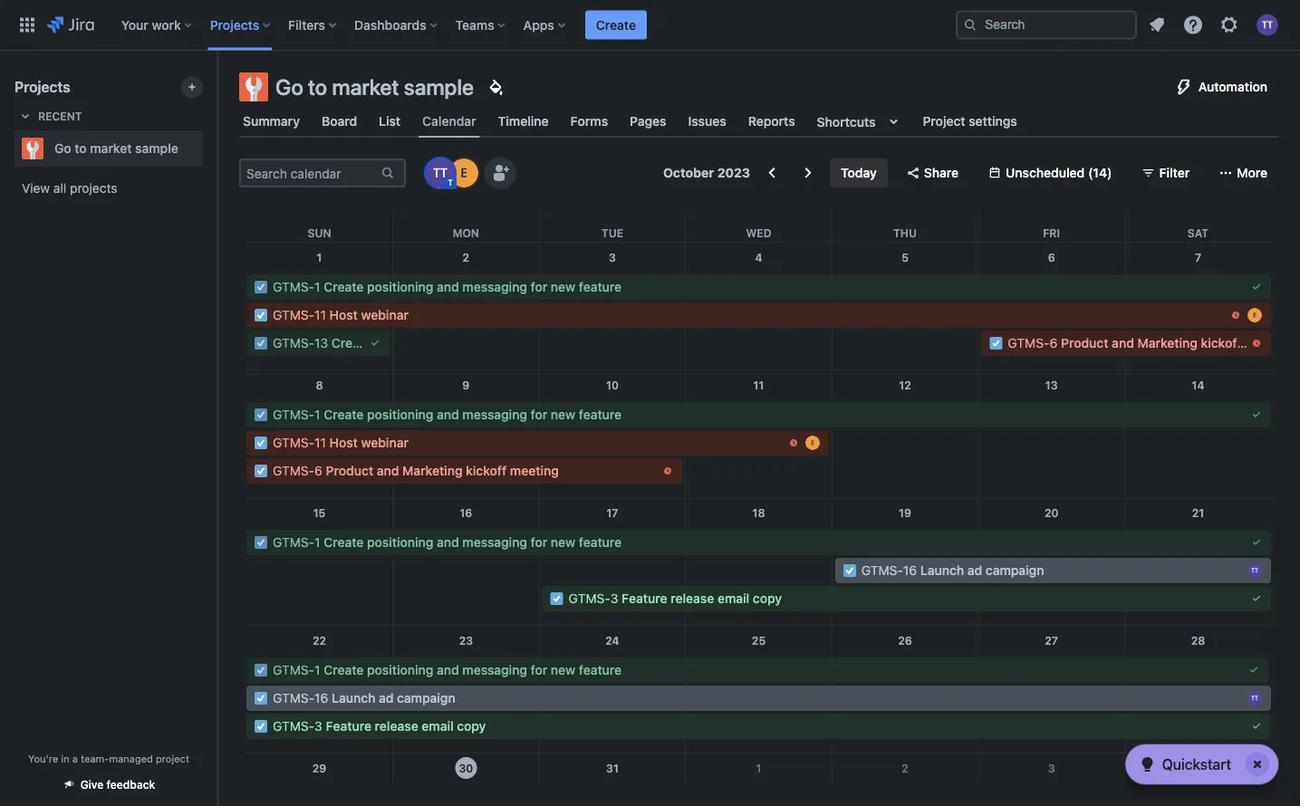 Task type: vqa. For each thing, say whether or not it's contained in the screenshot.


Task type: locate. For each thing, give the bounding box(es) containing it.
0 vertical spatial 2
[[463, 251, 469, 264]]

0 horizontal spatial 2
[[463, 251, 469, 264]]

for
[[531, 280, 548, 294], [531, 407, 548, 422], [531, 535, 548, 550], [531, 663, 548, 678]]

1 horizontal spatial 4 link
[[1184, 754, 1213, 783]]

27
[[1045, 634, 1058, 647]]

new for feature release email copy
[[551, 663, 576, 678]]

12
[[899, 379, 911, 391]]

gtms-1 create positioning and messaging for new feature down 9 link
[[273, 407, 622, 422]]

23 link
[[452, 626, 481, 655]]

1 vertical spatial projects
[[14, 78, 70, 96]]

0 vertical spatial gtms-6 product and marketing kickoff meeting
[[1008, 336, 1294, 351]]

4 gtms-1 create positioning and messaging for new feature from the top
[[273, 663, 622, 678]]

0 vertical spatial 4 link
[[744, 243, 773, 272]]

give
[[80, 779, 104, 791]]

check image
[[1137, 754, 1159, 776]]

gtms-11 host webinar up gtms-13 create product guides
[[273, 308, 409, 323]]

email up 25 'link'
[[718, 591, 750, 606]]

marketing up 16 link
[[402, 463, 463, 478]]

27 link
[[1037, 626, 1066, 655]]

1 horizontal spatial gtms-16 launch ad campaign
[[861, 563, 1044, 578]]

create inside button
[[596, 17, 636, 32]]

2 messaging from the top
[[462, 407, 527, 422]]

3 gtms-1 create positioning and messaging for new feature from the top
[[273, 535, 622, 550]]

7 link
[[1184, 243, 1213, 272]]

market up view all projects link
[[90, 141, 132, 156]]

sat link
[[1184, 209, 1212, 242]]

0 horizontal spatial kickoff
[[466, 463, 507, 478]]

project
[[156, 753, 189, 765]]

kickoff up 14 at the right of the page
[[1201, 336, 1242, 351]]

19 link
[[891, 498, 920, 527]]

0 horizontal spatial to
[[75, 141, 87, 156]]

2 vertical spatial done image
[[1247, 663, 1261, 678]]

go up the summary
[[275, 74, 303, 100]]

0 vertical spatial meeting
[[1245, 336, 1294, 351]]

1 vertical spatial 16
[[903, 563, 917, 578]]

product for overdue image to the bottom
[[326, 463, 373, 478]]

product up the 15 link
[[326, 463, 373, 478]]

0 vertical spatial launch
[[920, 563, 964, 578]]

21
[[1192, 506, 1204, 519]]

feature
[[622, 591, 667, 606], [326, 719, 371, 734]]

26
[[898, 634, 912, 647]]

messaging
[[462, 280, 527, 294], [462, 407, 527, 422], [462, 535, 527, 550], [462, 663, 527, 678]]

24 link
[[598, 626, 627, 655]]

feature down 24 on the bottom left
[[579, 663, 622, 678]]

wed
[[746, 227, 772, 239]]

for for feature release email copy
[[531, 663, 548, 678]]

1 horizontal spatial copy
[[753, 591, 782, 606]]

go down recent
[[54, 141, 71, 156]]

2 for left 2 "link"
[[463, 251, 469, 264]]

row
[[246, 209, 1271, 242], [246, 243, 1294, 370], [246, 370, 1271, 498], [246, 498, 1271, 626], [246, 626, 1271, 753], [246, 753, 1271, 806]]

2 feature from the top
[[579, 407, 622, 422]]

4 down wed
[[755, 251, 762, 264]]

4 new from the top
[[551, 663, 576, 678]]

1 horizontal spatial meeting
[[1245, 336, 1294, 351]]

0 horizontal spatial go to market sample
[[54, 141, 178, 156]]

gtms-6 product and marketing kickoff meeting up 14 link
[[1008, 336, 1294, 351]]

0 horizontal spatial gtms-3 feature release email copy
[[273, 719, 486, 734]]

1 horizontal spatial 3 link
[[1037, 754, 1066, 783]]

project
[[923, 114, 966, 129]]

webinar for product
[[361, 308, 409, 323]]

messaging for email
[[462, 663, 527, 678]]

0 vertical spatial projects
[[210, 17, 259, 32]]

2 horizontal spatial 16
[[903, 563, 917, 578]]

product
[[1061, 336, 1109, 351], [326, 463, 373, 478]]

6 up the 13 link
[[1050, 336, 1058, 351]]

1 vertical spatial ad
[[379, 691, 394, 706]]

3 positioning from the top
[[367, 535, 433, 550]]

16
[[460, 506, 472, 519], [903, 563, 917, 578], [315, 691, 328, 706]]

0 horizontal spatial sample
[[135, 141, 178, 156]]

1 horizontal spatial projects
[[210, 17, 259, 32]]

3 messaging from the top
[[462, 535, 527, 550]]

webinar
[[361, 308, 409, 323], [361, 435, 409, 450]]

0 horizontal spatial go
[[54, 141, 71, 156]]

0 vertical spatial product
[[1061, 336, 1109, 351]]

gtms-1 create positioning and messaging for new feature up guides on the left
[[273, 280, 622, 294]]

search image
[[963, 18, 978, 32]]

a
[[72, 753, 78, 765]]

1 positioning from the top
[[367, 280, 433, 294]]

1 vertical spatial 11
[[753, 379, 764, 391]]

go
[[275, 74, 303, 100], [54, 141, 71, 156]]

2 host from the top
[[329, 435, 358, 450]]

host for create product guides
[[329, 308, 358, 323]]

2 horizontal spatial overdue image
[[1249, 336, 1264, 351]]

feature down 10
[[579, 407, 622, 422]]

market up "list"
[[332, 74, 399, 100]]

1 vertical spatial webinar
[[361, 435, 409, 450]]

19
[[899, 506, 912, 519]]

2 link
[[452, 243, 481, 272], [891, 754, 920, 783]]

grid
[[246, 209, 1294, 806]]

gtms-6 product and marketing kickoff meeting for overdue image to the bottom
[[273, 463, 559, 478]]

view all projects
[[22, 181, 117, 196]]

product up the 13 link
[[1061, 336, 1109, 351]]

mon
[[453, 227, 479, 239]]

done image
[[1249, 280, 1264, 294], [368, 336, 382, 351], [1249, 408, 1264, 422], [1249, 719, 1264, 734]]

unscheduled image
[[988, 166, 1002, 180]]

automation button
[[1162, 72, 1278, 101]]

gtms-1 create positioning and messaging for new feature down 16 link
[[273, 535, 622, 550]]

to
[[308, 74, 327, 100], [75, 141, 87, 156]]

4 right check icon
[[1195, 762, 1202, 775]]

next month image
[[797, 162, 819, 184]]

4 link right check icon
[[1184, 754, 1213, 783]]

campaign
[[986, 563, 1044, 578], [397, 691, 456, 706]]

1 horizontal spatial go
[[275, 74, 303, 100]]

2 gtms-1 create positioning and messaging for new feature from the top
[[273, 407, 622, 422]]

0 horizontal spatial 1 link
[[305, 243, 334, 272]]

2 row from the top
[[246, 243, 1294, 370]]

kickoff up 16 link
[[466, 463, 507, 478]]

row containing sun
[[246, 209, 1271, 242]]

1 vertical spatial 4
[[1195, 762, 1202, 775]]

2 vertical spatial 11
[[315, 435, 326, 450]]

jira image
[[47, 14, 94, 36], [47, 14, 94, 36]]

go to market sample link
[[14, 130, 196, 167]]

2 new from the top
[[551, 407, 576, 422]]

messaging down 23 link
[[462, 663, 527, 678]]

your profile and settings image
[[1257, 14, 1278, 36]]

projects up sidebar navigation image
[[210, 17, 259, 32]]

pages link
[[626, 105, 670, 138]]

feature up 29 link
[[326, 719, 371, 734]]

give feedback button
[[51, 770, 166, 800]]

0 horizontal spatial 3 link
[[598, 243, 627, 272]]

6 down fri
[[1048, 251, 1055, 264]]

tab list
[[228, 105, 1289, 138]]

1 vertical spatial gtms-6 product and marketing kickoff meeting
[[273, 463, 559, 478]]

banner
[[0, 0, 1300, 51]]

20 link
[[1037, 498, 1066, 527]]

0 vertical spatial 6
[[1048, 251, 1055, 264]]

board
[[322, 114, 357, 129]]

3 for from the top
[[531, 535, 548, 550]]

2 for the rightmost 2 "link"
[[902, 762, 909, 775]]

reports
[[748, 114, 795, 129]]

1 vertical spatial sample
[[135, 141, 178, 156]]

recent
[[38, 110, 82, 122]]

marketing up 14 link
[[1138, 336, 1198, 351]]

3
[[609, 251, 616, 264], [610, 591, 618, 606], [315, 719, 322, 734], [1048, 762, 1055, 775]]

october 2023
[[663, 165, 750, 180]]

0 vertical spatial gtms-11 host webinar
[[273, 308, 409, 323]]

0 vertical spatial sample
[[404, 74, 474, 100]]

email
[[718, 591, 750, 606], [422, 719, 454, 734]]

projects button
[[205, 10, 277, 39]]

0 vertical spatial to
[[308, 74, 327, 100]]

gtms-3 feature release email copy up 29 link
[[273, 719, 486, 734]]

1 horizontal spatial release
[[671, 591, 714, 606]]

done image for 17
[[1249, 592, 1264, 606]]

28
[[1191, 634, 1205, 647]]

new
[[551, 280, 576, 294], [551, 407, 576, 422], [551, 535, 576, 550], [551, 663, 576, 678]]

5 row from the top
[[246, 626, 1271, 753]]

0 vertical spatial 4
[[755, 251, 762, 264]]

0 horizontal spatial overdue image
[[661, 464, 675, 478]]

go to market sample up view all projects link
[[54, 141, 178, 156]]

to up board
[[308, 74, 327, 100]]

1 vertical spatial 2
[[902, 762, 909, 775]]

11 inside "link"
[[753, 379, 764, 391]]

3 link
[[598, 243, 627, 272], [1037, 754, 1066, 783]]

create button
[[585, 10, 647, 39]]

campaign down the 20 link
[[986, 563, 1044, 578]]

2 for from the top
[[531, 407, 548, 422]]

fri
[[1043, 227, 1060, 239]]

create down 22 link
[[324, 663, 364, 678]]

4 positioning from the top
[[367, 663, 433, 678]]

quickstart
[[1162, 756, 1231, 773]]

0 horizontal spatial 16
[[315, 691, 328, 706]]

1 gtms-1 create positioning and messaging for new feature from the top
[[273, 280, 622, 294]]

1 horizontal spatial 13
[[1045, 379, 1058, 391]]

9 link
[[452, 371, 481, 400]]

0 vertical spatial campaign
[[986, 563, 1044, 578]]

messaging down 9 link
[[462, 407, 527, 422]]

done image
[[1249, 535, 1264, 550], [1249, 592, 1264, 606], [1247, 663, 1261, 678]]

projects
[[210, 17, 259, 32], [14, 78, 70, 96]]

1 horizontal spatial email
[[718, 591, 750, 606]]

projects up collapse recent projects image at the top left of page
[[14, 78, 70, 96]]

2 vertical spatial 6
[[315, 463, 322, 478]]

0 vertical spatial gtms-3 feature release email copy
[[569, 591, 782, 606]]

0 horizontal spatial product
[[326, 463, 373, 478]]

0 horizontal spatial market
[[90, 141, 132, 156]]

0 vertical spatial done image
[[1249, 535, 1264, 550]]

1 horizontal spatial 1 link
[[744, 754, 773, 783]]

11 for create product guides
[[315, 308, 326, 323]]

market
[[332, 74, 399, 100], [90, 141, 132, 156]]

overdue image
[[786, 436, 801, 450]]

to down recent
[[75, 141, 87, 156]]

managed
[[109, 753, 153, 765]]

gtms-16 launch ad campaign down 22 link
[[273, 691, 456, 706]]

1 new from the top
[[551, 280, 576, 294]]

create down sun
[[324, 280, 364, 294]]

0 horizontal spatial campaign
[[397, 691, 456, 706]]

sun link
[[304, 209, 335, 242]]

messaging down 16 link
[[462, 535, 527, 550]]

4 feature from the top
[[579, 663, 622, 678]]

1 vertical spatial product
[[326, 463, 373, 478]]

gtms-11 host webinar down 8 link
[[273, 435, 409, 450]]

teams
[[455, 17, 494, 32]]

1 horizontal spatial product
[[1061, 336, 1109, 351]]

1 horizontal spatial ad
[[968, 563, 982, 578]]

2 positioning from the top
[[367, 407, 433, 422]]

appswitcher icon image
[[16, 14, 38, 36]]

primary element
[[11, 0, 956, 50]]

gtms-
[[273, 280, 315, 294], [273, 308, 315, 323], [273, 336, 315, 351], [1008, 336, 1050, 351], [273, 407, 315, 422], [273, 435, 315, 450], [273, 463, 315, 478], [273, 535, 315, 550], [861, 563, 903, 578], [569, 591, 610, 606], [273, 663, 315, 678], [273, 691, 315, 706], [273, 719, 315, 734]]

2 vertical spatial overdue image
[[661, 464, 675, 478]]

gtms-1 create positioning and messaging for new feature down '23'
[[273, 663, 622, 678]]

apps button
[[518, 10, 572, 39]]

create right apps dropdown button
[[596, 17, 636, 32]]

0 horizontal spatial 4
[[755, 251, 762, 264]]

0 horizontal spatial copy
[[457, 719, 486, 734]]

Search field
[[956, 10, 1137, 39]]

sat
[[1188, 227, 1209, 239]]

row containing 29
[[246, 753, 1271, 806]]

project settings link
[[919, 105, 1021, 138]]

overdue image
[[1229, 308, 1243, 323], [1249, 336, 1264, 351], [661, 464, 675, 478]]

campaign down 23 link
[[397, 691, 456, 706]]

projects inside dropdown button
[[210, 17, 259, 32]]

host up gtms-13 create product guides
[[329, 308, 358, 323]]

copy up 25 'link'
[[753, 591, 782, 606]]

1 row from the top
[[246, 209, 1271, 242]]

0 horizontal spatial release
[[375, 719, 418, 734]]

3 row from the top
[[246, 370, 1271, 498]]

gtms-1 create positioning and messaging for new feature for email
[[273, 663, 622, 678]]

forms
[[570, 114, 608, 129]]

banner containing your work
[[0, 0, 1300, 51]]

0 horizontal spatial gtms-16 launch ad campaign
[[273, 691, 456, 706]]

0 horizontal spatial launch
[[332, 691, 375, 706]]

1 webinar from the top
[[361, 308, 409, 323]]

go to market sample
[[275, 74, 474, 100], [54, 141, 178, 156]]

31
[[606, 762, 619, 775]]

4 link down wed
[[744, 243, 773, 272]]

0 horizontal spatial email
[[422, 719, 454, 734]]

1
[[317, 251, 322, 264], [315, 280, 320, 294], [315, 407, 320, 422], [315, 535, 320, 550], [315, 663, 320, 678], [756, 762, 762, 775]]

6 row from the top
[[246, 753, 1271, 806]]

email up 30 link
[[422, 719, 454, 734]]

2 webinar from the top
[[361, 435, 409, 450]]

1 link
[[305, 243, 334, 272], [744, 754, 773, 783]]

gtms-1 create positioning and messaging for new feature
[[273, 280, 622, 294], [273, 407, 622, 422], [273, 535, 622, 550], [273, 663, 622, 678]]

1 messaging from the top
[[462, 280, 527, 294]]

(14)
[[1088, 165, 1112, 180]]

1 vertical spatial go to market sample
[[54, 141, 178, 156]]

1 for from the top
[[531, 280, 548, 294]]

list link
[[375, 105, 404, 138]]

0 vertical spatial feature
[[622, 591, 667, 606]]

sample left add to starred image
[[135, 141, 178, 156]]

1 horizontal spatial go to market sample
[[275, 74, 474, 100]]

gtms-6 product and marketing kickoff meeting up 16 link
[[273, 463, 559, 478]]

gtms-16 launch ad campaign down 19 link
[[861, 563, 1044, 578]]

1 feature from the top
[[579, 280, 622, 294]]

0 vertical spatial kickoff
[[1201, 336, 1242, 351]]

0 vertical spatial 13
[[315, 336, 328, 351]]

25
[[752, 634, 766, 647]]

0 horizontal spatial ad
[[379, 691, 394, 706]]

2
[[463, 251, 469, 264], [902, 762, 909, 775]]

wed link
[[742, 209, 775, 242]]

4 messaging from the top
[[462, 663, 527, 678]]

0 vertical spatial overdue image
[[1229, 308, 1243, 323]]

0 vertical spatial marketing
[[1138, 336, 1198, 351]]

11 link
[[744, 371, 773, 400]]

1 horizontal spatial to
[[308, 74, 327, 100]]

you're in a team-managed project
[[28, 753, 189, 765]]

4 for from the top
[[531, 663, 548, 678]]

6 up 15
[[315, 463, 322, 478]]

1 vertical spatial to
[[75, 141, 87, 156]]

previous month image
[[761, 162, 783, 184]]

positioning
[[367, 280, 433, 294], [367, 407, 433, 422], [367, 535, 433, 550], [367, 663, 433, 678]]

1 horizontal spatial 4
[[1195, 762, 1202, 775]]

1 gtms-11 host webinar from the top
[[273, 308, 409, 323]]

launch
[[920, 563, 964, 578], [332, 691, 375, 706]]

feature up the 24 link
[[622, 591, 667, 606]]

issues
[[688, 114, 726, 129]]

0 horizontal spatial marketing
[[402, 463, 463, 478]]

notifications image
[[1146, 14, 1168, 36]]

1 vertical spatial 1 link
[[744, 754, 773, 783]]

copy
[[753, 591, 782, 606], [457, 719, 486, 734]]

copy up 30 link
[[457, 719, 486, 734]]

eloisefrancis23 image
[[449, 159, 478, 188]]

1 vertical spatial host
[[329, 435, 358, 450]]

0 vertical spatial email
[[718, 591, 750, 606]]

sample
[[404, 74, 474, 100], [135, 141, 178, 156]]

2 gtms-11 host webinar from the top
[[273, 435, 409, 450]]

sample up the calendar
[[404, 74, 474, 100]]

grid containing gtms-1
[[246, 209, 1294, 806]]

0 vertical spatial 16
[[460, 506, 472, 519]]

gtms-13 create product guides
[[273, 336, 466, 351]]

give feedback
[[80, 779, 155, 791]]

0 horizontal spatial 13
[[315, 336, 328, 351]]

gtms-3 feature release email copy up the 24 link
[[569, 591, 782, 606]]

3 feature from the top
[[579, 535, 622, 550]]

0 vertical spatial webinar
[[361, 308, 409, 323]]

1 host from the top
[[329, 308, 358, 323]]

and
[[437, 280, 459, 294], [1112, 336, 1134, 351], [437, 407, 459, 422], [377, 463, 399, 478], [437, 535, 459, 550], [437, 663, 459, 678]]

messaging down mon
[[462, 280, 527, 294]]

10 link
[[598, 371, 627, 400]]

feature down tue at left
[[579, 280, 622, 294]]

host for product and marketing kickoff meeting
[[329, 435, 358, 450]]

unscheduled
[[1006, 165, 1085, 180]]

go to market sample up "list"
[[275, 74, 474, 100]]

feature down 17
[[579, 535, 622, 550]]

host down 8 link
[[329, 435, 358, 450]]

0 vertical spatial go to market sample
[[275, 74, 474, 100]]



Task type: describe. For each thing, give the bounding box(es) containing it.
16 link
[[452, 498, 481, 527]]

today button
[[830, 159, 888, 188]]

1 horizontal spatial market
[[332, 74, 399, 100]]

go to market sample inside go to market sample link
[[54, 141, 178, 156]]

7
[[1195, 251, 1201, 264]]

forms link
[[567, 105, 612, 138]]

8
[[316, 379, 323, 391]]

4 for the leftmost 4 link
[[755, 251, 762, 264]]

summary
[[243, 114, 300, 129]]

messaging for guides
[[462, 280, 527, 294]]

positioning for product
[[367, 280, 433, 294]]

add people image
[[489, 162, 511, 184]]

all
[[53, 181, 66, 196]]

1 vertical spatial 4 link
[[1184, 754, 1213, 783]]

thu link
[[890, 209, 921, 242]]

gtms-1 create positioning and messaging for new feature for marketing
[[273, 407, 622, 422]]

quickstart button
[[1126, 745, 1278, 785]]

0 horizontal spatial 4 link
[[744, 243, 773, 272]]

1 vertical spatial 6
[[1050, 336, 1058, 351]]

1 vertical spatial 3 link
[[1037, 754, 1066, 783]]

feature for gtms-6 product and marketing kickoff meeting
[[579, 407, 622, 422]]

31 link
[[598, 754, 627, 783]]

create project image
[[185, 80, 199, 94]]

28 link
[[1184, 626, 1213, 655]]

4 row from the top
[[246, 498, 1271, 626]]

1 horizontal spatial marketing
[[1138, 336, 1198, 351]]

1 horizontal spatial kickoff
[[1201, 336, 1242, 351]]

fri link
[[1039, 209, 1064, 242]]

reports link
[[745, 105, 799, 138]]

positioning for and
[[367, 407, 433, 422]]

feature for gtms-13 create product guides
[[579, 280, 622, 294]]

17 link
[[598, 498, 627, 527]]

10
[[606, 379, 619, 391]]

terry turtle image
[[426, 159, 455, 188]]

6 inside '6' link
[[1048, 251, 1055, 264]]

15
[[313, 506, 326, 519]]

today
[[841, 165, 877, 180]]

filters
[[288, 17, 325, 32]]

tab list containing calendar
[[228, 105, 1289, 138]]

20
[[1045, 506, 1059, 519]]

5
[[902, 251, 909, 264]]

for for create product guides
[[531, 280, 548, 294]]

webinar for and
[[361, 435, 409, 450]]

18
[[752, 506, 765, 519]]

shortcuts button
[[813, 105, 908, 138]]

Search calendar text field
[[241, 160, 379, 186]]

share button
[[895, 159, 970, 188]]

30 link
[[452, 754, 481, 783]]

17
[[607, 506, 618, 519]]

in
[[61, 753, 69, 765]]

apps
[[523, 17, 554, 32]]

to inside go to market sample link
[[75, 141, 87, 156]]

settings
[[969, 114, 1017, 129]]

0 vertical spatial ad
[[968, 563, 982, 578]]

25 link
[[744, 626, 773, 655]]

2 vertical spatial 16
[[315, 691, 328, 706]]

mon link
[[449, 209, 483, 242]]

0 vertical spatial release
[[671, 591, 714, 606]]

work
[[152, 17, 181, 32]]

gtms-11 host webinar for create product guides
[[273, 308, 409, 323]]

3 new from the top
[[551, 535, 576, 550]]

new for create product guides
[[551, 280, 576, 294]]

23
[[459, 634, 473, 647]]

1 vertical spatial launch
[[332, 691, 375, 706]]

1 horizontal spatial launch
[[920, 563, 964, 578]]

0 vertical spatial gtms-16 launch ad campaign
[[861, 563, 1044, 578]]

24
[[605, 634, 619, 647]]

you're
[[28, 753, 58, 765]]

0 vertical spatial copy
[[753, 591, 782, 606]]

1 vertical spatial meeting
[[510, 463, 559, 478]]

more button
[[1208, 159, 1278, 188]]

1 horizontal spatial 2 link
[[891, 754, 920, 783]]

29
[[312, 762, 326, 775]]

automation image
[[1173, 76, 1195, 98]]

1 vertical spatial overdue image
[[1249, 336, 1264, 351]]

1 vertical spatial email
[[422, 719, 454, 734]]

product for the middle overdue image
[[1061, 336, 1109, 351]]

settings image
[[1219, 14, 1240, 36]]

project settings
[[923, 114, 1017, 129]]

done image for 15
[[1249, 535, 1264, 550]]

teams button
[[450, 10, 513, 39]]

14
[[1192, 379, 1205, 391]]

gtms-11 host webinar for product and marketing kickoff meeting
[[273, 435, 409, 450]]

1 vertical spatial campaign
[[397, 691, 456, 706]]

gtms-1 create positioning and messaging for new feature for guides
[[273, 280, 622, 294]]

add to starred image
[[198, 138, 219, 159]]

30
[[459, 762, 473, 775]]

for for product and marketing kickoff meeting
[[531, 407, 548, 422]]

14 link
[[1184, 371, 1213, 400]]

0 horizontal spatial feature
[[326, 719, 371, 734]]

dismiss quickstart image
[[1243, 750, 1272, 779]]

messaging for marketing
[[462, 407, 527, 422]]

product
[[375, 336, 422, 351]]

list
[[379, 114, 401, 129]]

1 horizontal spatial campaign
[[986, 563, 1044, 578]]

dashboards
[[354, 17, 426, 32]]

0 vertical spatial 1 link
[[305, 243, 334, 272]]

help image
[[1182, 14, 1204, 36]]

team-
[[81, 753, 109, 765]]

1 vertical spatial gtms-3 feature release email copy
[[273, 719, 486, 734]]

11 for product and marketing kickoff meeting
[[315, 435, 326, 450]]

29 link
[[305, 754, 334, 783]]

1 horizontal spatial overdue image
[[1229, 308, 1243, 323]]

view all projects link
[[14, 172, 203, 205]]

1 vertical spatial kickoff
[[466, 463, 507, 478]]

12 link
[[891, 371, 920, 400]]

gtms-6 product and marketing kickoff meeting for the middle overdue image
[[1008, 336, 1294, 351]]

view
[[22, 181, 50, 196]]

create down 8 link
[[324, 407, 364, 422]]

1 vertical spatial marketing
[[402, 463, 463, 478]]

feature for gtms-3 feature release email copy
[[579, 663, 622, 678]]

1 vertical spatial gtms-16 launch ad campaign
[[273, 691, 456, 706]]

1 vertical spatial go
[[54, 141, 71, 156]]

your
[[121, 17, 148, 32]]

create down the 15 link
[[324, 535, 364, 550]]

22 link
[[305, 626, 334, 655]]

create left the product
[[332, 336, 372, 351]]

13 link
[[1037, 371, 1066, 400]]

1 vertical spatial market
[[90, 141, 132, 156]]

new for product and marketing kickoff meeting
[[551, 407, 576, 422]]

26 link
[[891, 626, 920, 655]]

sun
[[308, 227, 331, 239]]

unscheduled (14)
[[1006, 165, 1112, 180]]

positioning for release
[[367, 663, 433, 678]]

1 vertical spatial release
[[375, 719, 418, 734]]

sidebar navigation image
[[198, 72, 237, 109]]

0 vertical spatial go
[[275, 74, 303, 100]]

18 link
[[744, 498, 773, 527]]

dashboards button
[[349, 10, 445, 39]]

0 horizontal spatial 2 link
[[452, 243, 481, 272]]

9
[[462, 379, 470, 391]]

your work
[[121, 17, 181, 32]]

0 horizontal spatial projects
[[14, 78, 70, 96]]

filter
[[1159, 165, 1190, 180]]

summary link
[[239, 105, 304, 138]]

collapse recent projects image
[[14, 105, 36, 127]]

set background color image
[[485, 76, 506, 98]]

8 link
[[305, 371, 334, 400]]

15 link
[[305, 498, 334, 527]]

guides
[[425, 336, 466, 351]]

unscheduled (14) button
[[977, 159, 1123, 188]]

6 link
[[1037, 243, 1066, 272]]

4 for the bottommost 4 link
[[1195, 762, 1202, 775]]



